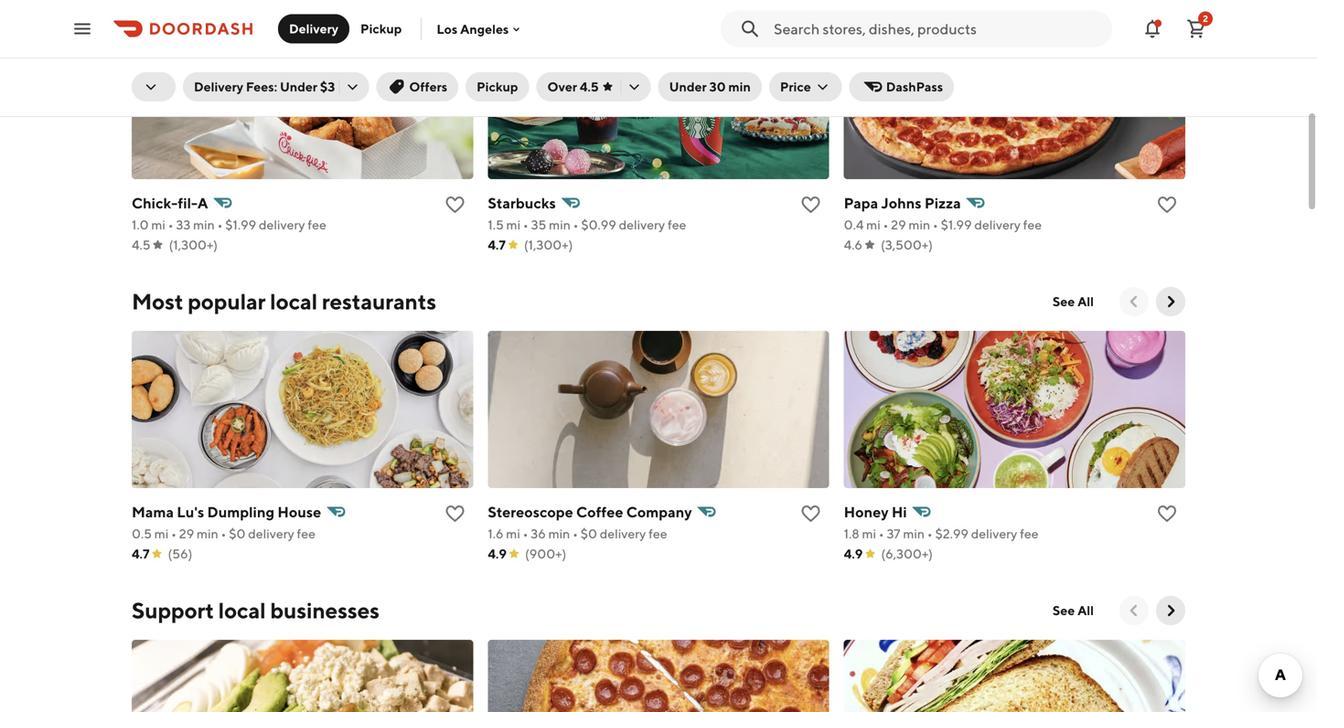 Task type: locate. For each thing, give the bounding box(es) containing it.
1 horizontal spatial 4.7
[[488, 237, 506, 253]]

mi right 0.5
[[154, 527, 169, 542]]

0 vertical spatial see
[[1053, 294, 1076, 309]]

1 horizontal spatial $​0
[[581, 527, 598, 542]]

chick-
[[132, 194, 178, 212]]

over
[[548, 79, 577, 94]]

1 horizontal spatial (1,300+)
[[524, 237, 573, 253]]

delivery for papa johns pizza
[[975, 217, 1021, 232]]

1 horizontal spatial under
[[670, 79, 707, 94]]

1 vertical spatial see all
[[1053, 604, 1095, 619]]

lu's
[[177, 504, 204, 521]]

$​0
[[229, 527, 246, 542], [581, 527, 598, 542]]

mama lu's dumpling house
[[132, 504, 321, 521]]

1 horizontal spatial delivery
[[289, 21, 339, 36]]

• down 'pizza'
[[933, 217, 939, 232]]

• right 33
[[217, 217, 223, 232]]

next button of carousel image right previous button of carousel image
[[1162, 602, 1181, 620]]

0 horizontal spatial 4.5
[[132, 237, 151, 253]]

min right 35
[[549, 217, 571, 232]]

4.7 for starbucks
[[488, 237, 506, 253]]

1 horizontal spatial click to add this store to your saved list image
[[800, 503, 822, 525]]

next button of carousel image right previous button of carousel icon
[[1162, 293, 1181, 311]]

2 all from the top
[[1078, 604, 1095, 619]]

2 see all link from the top
[[1042, 597, 1106, 626]]

29 up (56) at left
[[179, 527, 194, 542]]

1.6
[[488, 527, 504, 542]]

see for most popular local restaurants
[[1053, 294, 1076, 309]]

pickup left los
[[361, 21, 402, 36]]

click to add this store to your saved list image
[[444, 194, 466, 216], [800, 503, 822, 525]]

a
[[198, 194, 208, 212]]

min for papa johns pizza
[[909, 217, 931, 232]]

fil-
[[178, 194, 198, 212]]

see all link for most popular local restaurants
[[1042, 287, 1106, 317]]

mi for chick-fil-a
[[151, 217, 166, 232]]

1 see all from the top
[[1053, 294, 1095, 309]]

1 (1,300+) from the left
[[169, 237, 218, 253]]

1 vertical spatial click to add this store to your saved list image
[[800, 503, 822, 525]]

most popular local restaurants link
[[132, 287, 437, 317]]

4.9
[[488, 547, 507, 562], [844, 547, 863, 562]]

0 vertical spatial 4.5
[[580, 79, 599, 94]]

under left $3
[[280, 79, 318, 94]]

0 horizontal spatial 4.9
[[488, 547, 507, 562]]

see left previous button of carousel icon
[[1053, 294, 1076, 309]]

$2.99
[[936, 527, 969, 542]]

1 $1.99 from the left
[[225, 217, 256, 232]]

2 $1.99 from the left
[[941, 217, 972, 232]]

0 horizontal spatial under
[[280, 79, 318, 94]]

min down lu's
[[197, 527, 218, 542]]

29 for johns
[[892, 217, 907, 232]]

pickup button left los
[[350, 14, 413, 43]]

mi for papa johns pizza
[[867, 217, 881, 232]]

1 vertical spatial pickup button
[[466, 72, 529, 102]]

delivery
[[259, 217, 305, 232], [619, 217, 665, 232], [975, 217, 1021, 232], [248, 527, 294, 542], [600, 527, 646, 542], [972, 527, 1018, 542]]

•
[[168, 217, 173, 232], [217, 217, 223, 232], [523, 217, 529, 232], [573, 217, 579, 232], [884, 217, 889, 232], [933, 217, 939, 232], [171, 527, 177, 542], [221, 527, 226, 542], [523, 527, 529, 542], [573, 527, 578, 542], [879, 527, 885, 542], [928, 527, 933, 542]]

price
[[780, 79, 812, 94]]

0 vertical spatial 4.7
[[488, 237, 506, 253]]

see left previous button of carousel image
[[1053, 604, 1076, 619]]

see for support local businesses
[[1053, 604, 1076, 619]]

see all for most popular local restaurants
[[1053, 294, 1095, 309]]

see all left previous button of carousel image
[[1053, 604, 1095, 619]]

2 $​0 from the left
[[581, 527, 598, 542]]

most popular local restaurants
[[132, 289, 437, 315]]

1 vertical spatial see all link
[[1042, 597, 1106, 626]]

click to add this store to your saved list image
[[800, 194, 822, 216], [1157, 194, 1179, 216], [444, 503, 466, 525], [1157, 503, 1179, 525]]

4.9 down 1.8
[[844, 547, 863, 562]]

support local businesses link
[[132, 597, 380, 626]]

min right 37
[[904, 527, 925, 542]]

1 vertical spatial 4.7
[[132, 547, 150, 562]]

0.4 mi • 29 min • $1.99 delivery fee
[[844, 217, 1042, 232]]

33
[[176, 217, 191, 232]]

0 horizontal spatial $​0
[[229, 527, 246, 542]]

see all link left previous button of carousel image
[[1042, 597, 1106, 626]]

1 horizontal spatial 29
[[892, 217, 907, 232]]

next button of carousel image
[[1162, 293, 1181, 311], [1162, 602, 1181, 620]]

house
[[278, 504, 321, 521]]

2 see all from the top
[[1053, 604, 1095, 619]]

0 horizontal spatial pickup button
[[350, 14, 413, 43]]

price button
[[770, 72, 843, 102]]

click to add this store to your saved list image left honey
[[800, 503, 822, 525]]

local right support
[[218, 598, 266, 624]]

los
[[437, 21, 458, 36]]

1 horizontal spatial $1.99
[[941, 217, 972, 232]]

$1.99 for papa johns pizza
[[941, 217, 972, 232]]

1 vertical spatial delivery
[[194, 79, 243, 94]]

(1,300+) down 33
[[169, 237, 218, 253]]

0 vertical spatial pickup
[[361, 21, 402, 36]]

36
[[531, 527, 546, 542]]

pickup down the angeles
[[477, 79, 518, 94]]

0 horizontal spatial pickup
[[361, 21, 402, 36]]

1 horizontal spatial pickup
[[477, 79, 518, 94]]

dashpass button
[[850, 72, 955, 102]]

(1,300+)
[[169, 237, 218, 253], [524, 237, 573, 253]]

4.9 down 1.6 in the left of the page
[[488, 547, 507, 562]]

delivery for stereoscope coffee company
[[600, 527, 646, 542]]

mi for mama lu's dumpling house
[[154, 527, 169, 542]]

delivery button
[[278, 14, 350, 43]]

1.8 mi • 37 min • $2.99 delivery fee
[[844, 527, 1039, 542]]

$​0 down dumpling
[[229, 527, 246, 542]]

all left previous button of carousel image
[[1078, 604, 1095, 619]]

businesses
[[270, 598, 380, 624]]

min right 36
[[549, 527, 570, 542]]

0 vertical spatial all
[[1078, 294, 1095, 309]]

1 horizontal spatial 4.5
[[580, 79, 599, 94]]

honey
[[844, 504, 889, 521]]

4.5 down 1.0
[[132, 237, 151, 253]]

papa
[[844, 194, 879, 212]]

see all for support local businesses
[[1053, 604, 1095, 619]]

mi for stereoscope coffee company
[[506, 527, 521, 542]]

see all left previous button of carousel icon
[[1053, 294, 1095, 309]]

delivery left fees:
[[194, 79, 243, 94]]

$1.99 down 'pizza'
[[941, 217, 972, 232]]

see
[[1053, 294, 1076, 309], [1053, 604, 1076, 619]]

$​0 down stereoscope coffee company
[[581, 527, 598, 542]]

1 horizontal spatial local
[[270, 289, 318, 315]]

$​0 for lu's
[[229, 527, 246, 542]]

2 under from the left
[[670, 79, 707, 94]]

1 vertical spatial pickup
[[477, 79, 518, 94]]

0 vertical spatial local
[[270, 289, 318, 315]]

mi right 1.0
[[151, 217, 166, 232]]

0 horizontal spatial 29
[[179, 527, 194, 542]]

all
[[1078, 294, 1095, 309], [1078, 604, 1095, 619]]

0 vertical spatial next button of carousel image
[[1162, 293, 1181, 311]]

1.0 mi • 33 min • $1.99 delivery fee
[[132, 217, 327, 232]]

2 see from the top
[[1053, 604, 1076, 619]]

1 vertical spatial local
[[218, 598, 266, 624]]

0 vertical spatial click to add this store to your saved list image
[[444, 194, 466, 216]]

0 vertical spatial 29
[[892, 217, 907, 232]]

support
[[132, 598, 214, 624]]

0 horizontal spatial (1,300+)
[[169, 237, 218, 253]]

1 next button of carousel image from the top
[[1162, 293, 1181, 311]]

click to add this store to your saved list image left starbucks
[[444, 194, 466, 216]]

over 4.5 button
[[537, 72, 651, 102]]

2 next button of carousel image from the top
[[1162, 602, 1181, 620]]

2 4.9 from the left
[[844, 547, 863, 562]]

30
[[710, 79, 726, 94]]

• down mama lu's dumpling house
[[221, 527, 226, 542]]

0 horizontal spatial local
[[218, 598, 266, 624]]

1 $​0 from the left
[[229, 527, 246, 542]]

click to add this store to your saved list image for a
[[444, 194, 466, 216]]

click to add this store to your saved list image for papa johns pizza
[[1157, 194, 1179, 216]]

mi for honey hi
[[863, 527, 877, 542]]

$1.99 for chick-fil-a
[[225, 217, 256, 232]]

delivery
[[289, 21, 339, 36], [194, 79, 243, 94]]

0 vertical spatial see all link
[[1042, 287, 1106, 317]]

min right 33
[[193, 217, 215, 232]]

pickup button down the angeles
[[466, 72, 529, 102]]

pickup button
[[350, 14, 413, 43], [466, 72, 529, 102]]

0 horizontal spatial $1.99
[[225, 217, 256, 232]]

1.6 mi • 36 min • $​0 delivery fee
[[488, 527, 668, 542]]

29
[[892, 217, 907, 232], [179, 527, 194, 542]]

min inside button
[[729, 79, 751, 94]]

(1,300+) down 35
[[524, 237, 573, 253]]

under left 30
[[670, 79, 707, 94]]

(3,500+)
[[881, 237, 933, 253]]

4.5
[[580, 79, 599, 94], [132, 237, 151, 253]]

delivery for honey hi
[[972, 527, 1018, 542]]

see all
[[1053, 294, 1095, 309], [1053, 604, 1095, 619]]

pickup
[[361, 21, 402, 36], [477, 79, 518, 94]]

local right popular
[[270, 289, 318, 315]]

0 horizontal spatial delivery
[[194, 79, 243, 94]]

1 see all link from the top
[[1042, 287, 1106, 317]]

min right 30
[[729, 79, 751, 94]]

$1.99
[[225, 217, 256, 232], [941, 217, 972, 232]]

hi
[[892, 504, 908, 521]]

4.5 right over
[[580, 79, 599, 94]]

$3
[[320, 79, 335, 94]]

4.7
[[488, 237, 506, 253], [132, 547, 150, 562]]

min
[[729, 79, 751, 94], [193, 217, 215, 232], [549, 217, 571, 232], [909, 217, 931, 232], [197, 527, 218, 542], [549, 527, 570, 542], [904, 527, 925, 542]]

delivery inside delivery button
[[289, 21, 339, 36]]

0 vertical spatial delivery
[[289, 21, 339, 36]]

mi right 1.6 in the left of the page
[[506, 527, 521, 542]]

2 (1,300+) from the left
[[524, 237, 573, 253]]

1 vertical spatial 29
[[179, 527, 194, 542]]

• left 35
[[523, 217, 529, 232]]

dumpling
[[207, 504, 275, 521]]

mi right 1.5
[[507, 217, 521, 232]]

1 under from the left
[[280, 79, 318, 94]]

local
[[270, 289, 318, 315], [218, 598, 266, 624]]

4.9 for honey hi
[[844, 547, 863, 562]]

4.7 down 1.5
[[488, 237, 506, 253]]

mi right 1.8
[[863, 527, 877, 542]]

0 horizontal spatial 4.7
[[132, 547, 150, 562]]

under
[[280, 79, 318, 94], [670, 79, 707, 94]]

0 horizontal spatial click to add this store to your saved list image
[[444, 194, 466, 216]]

all for most popular local restaurants
[[1078, 294, 1095, 309]]

min up the (3,500+)
[[909, 217, 931, 232]]

1 see from the top
[[1053, 294, 1076, 309]]

• left $0.99
[[573, 217, 579, 232]]

1 4.9 from the left
[[488, 547, 507, 562]]

los angeles
[[437, 21, 509, 36]]

under inside under 30 min button
[[670, 79, 707, 94]]

1 vertical spatial all
[[1078, 604, 1095, 619]]

1 vertical spatial see
[[1053, 604, 1076, 619]]

1.5 mi • 35 min • $0.99 delivery fee
[[488, 217, 687, 232]]

mi
[[151, 217, 166, 232], [507, 217, 521, 232], [867, 217, 881, 232], [154, 527, 169, 542], [506, 527, 521, 542], [863, 527, 877, 542]]

1 horizontal spatial 4.9
[[844, 547, 863, 562]]

over 4.5
[[548, 79, 599, 94]]

(900+)
[[525, 547, 567, 562]]

delivery up $3
[[289, 21, 339, 36]]

$1.99 right 33
[[225, 217, 256, 232]]

see all link
[[1042, 287, 1106, 317], [1042, 597, 1106, 626]]

4.7 down 0.5
[[132, 547, 150, 562]]

stereoscope coffee company
[[488, 504, 692, 521]]

1 vertical spatial next button of carousel image
[[1162, 602, 1181, 620]]

0.4
[[844, 217, 864, 232]]

notification bell image
[[1142, 18, 1164, 40]]

see all link left previous button of carousel icon
[[1042, 287, 1106, 317]]

chick-fil-a
[[132, 194, 208, 212]]

all left previous button of carousel icon
[[1078, 294, 1095, 309]]

29 up the (3,500+)
[[892, 217, 907, 232]]

1 all from the top
[[1078, 294, 1095, 309]]

next button of carousel image for most popular local restaurants
[[1162, 293, 1181, 311]]

click to add this store to your saved list image for company
[[800, 503, 822, 525]]

fee
[[308, 217, 327, 232], [668, 217, 687, 232], [1024, 217, 1042, 232], [297, 527, 316, 542], [649, 527, 668, 542], [1020, 527, 1039, 542]]

0 vertical spatial see all
[[1053, 294, 1095, 309]]

mi right 0.4
[[867, 217, 881, 232]]



Task type: vqa. For each thing, say whether or not it's contained in the screenshot.
(56)
yes



Task type: describe. For each thing, give the bounding box(es) containing it.
click to add this store to your saved list image for mama lu's dumpling house
[[444, 503, 466, 525]]

• left 33
[[168, 217, 173, 232]]

37
[[887, 527, 901, 542]]

under 30 min
[[670, 79, 751, 94]]

fee for papa johns pizza
[[1024, 217, 1042, 232]]

• left 37
[[879, 527, 885, 542]]

delivery fees: under $3
[[194, 79, 335, 94]]

pizza
[[925, 194, 962, 212]]

35
[[531, 217, 547, 232]]

29 for lu's
[[179, 527, 194, 542]]

restaurants
[[322, 289, 437, 315]]

previous button of carousel image
[[1126, 293, 1144, 311]]

(1,300+) for starbucks
[[524, 237, 573, 253]]

previous button of carousel image
[[1126, 602, 1144, 620]]

2 button
[[1179, 11, 1215, 47]]

most
[[132, 289, 183, 315]]

delivery for delivery
[[289, 21, 339, 36]]

click to add this store to your saved list image for starbucks
[[800, 194, 822, 216]]

johns
[[882, 194, 922, 212]]

next button of carousel image for support local businesses
[[1162, 602, 1181, 620]]

• down stereoscope coffee company
[[573, 527, 578, 542]]

fee for mama lu's dumpling house
[[297, 527, 316, 542]]

pickup for the "pickup" "button" to the right
[[477, 79, 518, 94]]

0.5 mi • 29 min • $​0 delivery fee
[[132, 527, 316, 542]]

support local businesses
[[132, 598, 380, 624]]

2
[[1204, 13, 1209, 24]]

all for support local businesses
[[1078, 604, 1095, 619]]

angeles
[[460, 21, 509, 36]]

min for chick-fil-a
[[193, 217, 215, 232]]

• up (56) at left
[[171, 527, 177, 542]]

1.0
[[132, 217, 149, 232]]

• left $2.99
[[928, 527, 933, 542]]

delivery for delivery fees: under $3
[[194, 79, 243, 94]]

popular
[[188, 289, 266, 315]]

0 vertical spatial pickup button
[[350, 14, 413, 43]]

1 items, open order cart image
[[1186, 18, 1208, 40]]

fee for starbucks
[[668, 217, 687, 232]]

dashpass
[[887, 79, 944, 94]]

open menu image
[[71, 18, 93, 40]]

mi for starbucks
[[507, 217, 521, 232]]

$0.99
[[581, 217, 617, 232]]

fee for honey hi
[[1020, 527, 1039, 542]]

• down johns
[[884, 217, 889, 232]]

0.5
[[132, 527, 152, 542]]

(56)
[[168, 547, 193, 562]]

min for stereoscope coffee company
[[549, 527, 570, 542]]

4.5 inside button
[[580, 79, 599, 94]]

delivery for mama lu's dumpling house
[[248, 527, 294, 542]]

fees:
[[246, 79, 277, 94]]

4.9 for stereoscope coffee company
[[488, 547, 507, 562]]

los angeles button
[[437, 21, 524, 36]]

company
[[627, 504, 692, 521]]

fee for chick-fil-a
[[308, 217, 327, 232]]

starbucks
[[488, 194, 556, 212]]

stereoscope
[[488, 504, 574, 521]]

offers
[[409, 79, 448, 94]]

see all link for support local businesses
[[1042, 597, 1106, 626]]

(1,300+) for chick-fil-a
[[169, 237, 218, 253]]

mama
[[132, 504, 174, 521]]

under 30 min button
[[659, 72, 762, 102]]

1 vertical spatial 4.5
[[132, 237, 151, 253]]

min for mama lu's dumpling house
[[197, 527, 218, 542]]

$​0 for coffee
[[581, 527, 598, 542]]

pickup for top the "pickup" "button"
[[361, 21, 402, 36]]

min for starbucks
[[549, 217, 571, 232]]

delivery for chick-fil-a
[[259, 217, 305, 232]]

4.7 for mama lu's dumpling house
[[132, 547, 150, 562]]

honey hi
[[844, 504, 908, 521]]

• left 36
[[523, 527, 529, 542]]

coffee
[[577, 504, 624, 521]]

1.8
[[844, 527, 860, 542]]

fee for stereoscope coffee company
[[649, 527, 668, 542]]

offers button
[[376, 72, 459, 102]]

min for honey hi
[[904, 527, 925, 542]]

1.5
[[488, 217, 504, 232]]

papa johns pizza
[[844, 194, 962, 212]]

4.6
[[844, 237, 863, 253]]

(6,300+)
[[882, 547, 933, 562]]

Store search: begin typing to search for stores available on DoorDash text field
[[774, 19, 1102, 39]]

click to add this store to your saved list image for honey hi
[[1157, 503, 1179, 525]]

delivery for starbucks
[[619, 217, 665, 232]]

1 horizontal spatial pickup button
[[466, 72, 529, 102]]



